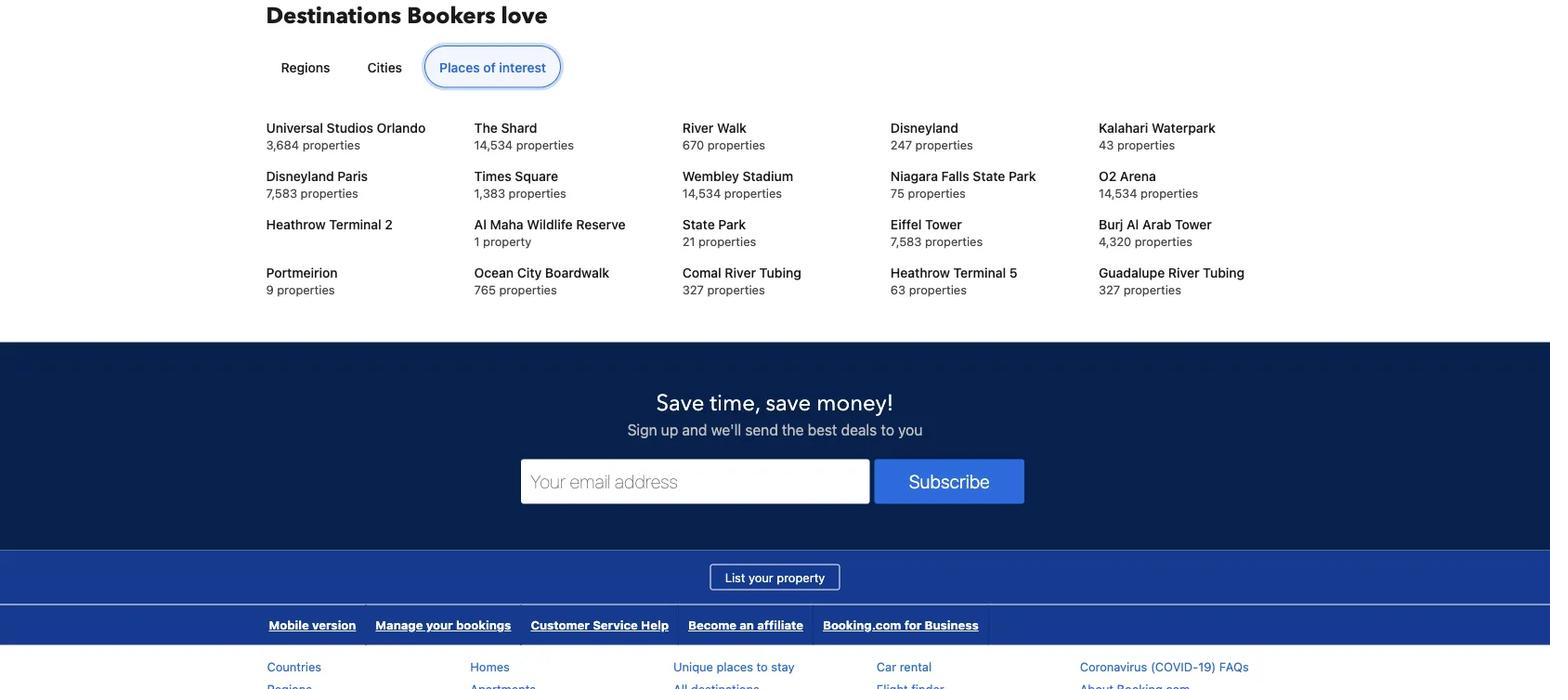 Task type: vqa. For each thing, say whether or not it's contained in the screenshot.
Niagara Falls State Park link
yes



Task type: locate. For each thing, give the bounding box(es) containing it.
1 horizontal spatial heathrow
[[891, 265, 950, 280]]

heathrow terminal 2 link
[[266, 215, 451, 234]]

properties inside portmeirion 9 properties
[[277, 282, 335, 296]]

properties down walk
[[707, 137, 765, 151]]

disneyland up the 247 on the top of the page
[[891, 120, 958, 135]]

7,583 inside disneyland paris 7,583 properties
[[266, 186, 297, 200]]

tower right the eiffel
[[925, 216, 962, 232]]

disneyland down the 3,684
[[266, 168, 334, 183]]

kalahari
[[1099, 120, 1148, 135]]

state right falls
[[973, 168, 1005, 183]]

tab list containing regions
[[259, 46, 1284, 89]]

river walk 670 properties
[[682, 120, 765, 151]]

0 horizontal spatial tower
[[925, 216, 962, 232]]

7,583 for eiffel
[[891, 234, 922, 248]]

navigation
[[260, 605, 989, 645]]

properties down falls
[[908, 186, 966, 200]]

properties right 21
[[698, 234, 756, 248]]

1 327 from the left
[[682, 282, 704, 296]]

1 vertical spatial property
[[777, 570, 825, 584]]

burj al arab tower 4,320 properties
[[1099, 216, 1212, 248]]

1 vertical spatial park
[[718, 216, 746, 232]]

0 horizontal spatial state
[[682, 216, 715, 232]]

river inside comal river tubing 327 properties
[[725, 265, 756, 280]]

car rental
[[877, 659, 932, 673]]

1,383
[[474, 186, 505, 200]]

to
[[881, 421, 894, 438], [756, 659, 768, 673]]

properties right 63
[[909, 282, 967, 296]]

customer service help
[[531, 618, 669, 632]]

deals
[[841, 421, 877, 438]]

properties inside the disneyland 247 properties
[[915, 137, 973, 151]]

tab list
[[259, 46, 1284, 89]]

1 vertical spatial disneyland
[[266, 168, 334, 183]]

heathrow inside heathrow terminal 5 63 properties
[[891, 265, 950, 280]]

properties inside ocean city boardwalk 765 properties
[[499, 282, 557, 296]]

mobile version link
[[260, 605, 365, 645]]

to left stay
[[756, 659, 768, 673]]

1 horizontal spatial to
[[881, 421, 894, 438]]

become an affiliate
[[688, 618, 803, 632]]

al up 1 at the left of page
[[474, 216, 486, 232]]

eiffel tower 7,583 properties
[[891, 216, 983, 248]]

burj al arab tower link
[[1099, 215, 1284, 234]]

tubing
[[759, 265, 801, 280], [1203, 265, 1245, 280]]

coronavirus (covid-19) faqs link
[[1080, 659, 1249, 673]]

327 inside guadalupe river tubing 327 properties
[[1099, 282, 1120, 296]]

wembley
[[682, 168, 739, 183]]

properties down stadium
[[724, 186, 782, 200]]

river for guadalupe
[[1168, 265, 1199, 280]]

1 horizontal spatial 7,583
[[891, 234, 922, 248]]

1 vertical spatial state
[[682, 216, 715, 232]]

navigation inside save time, save money! footer
[[260, 605, 989, 645]]

your right manage at left
[[426, 618, 453, 632]]

2 horizontal spatial river
[[1168, 265, 1199, 280]]

send
[[745, 421, 778, 438]]

your right list
[[749, 570, 773, 584]]

love
[[501, 1, 548, 31]]

properties down "city"
[[499, 282, 557, 296]]

tubing inside comal river tubing 327 properties
[[759, 265, 801, 280]]

properties down guadalupe
[[1124, 282, 1181, 296]]

2 al from the left
[[1127, 216, 1139, 232]]

heathrow terminal 5 63 properties
[[891, 265, 1017, 296]]

0 vertical spatial park
[[1009, 168, 1036, 183]]

property
[[483, 234, 531, 248], [777, 570, 825, 584]]

1 horizontal spatial river
[[725, 265, 756, 280]]

0 horizontal spatial tubing
[[759, 265, 801, 280]]

portmeirion
[[266, 265, 338, 280]]

disneyland inside disneyland paris 7,583 properties
[[266, 168, 334, 183]]

ocean
[[474, 265, 514, 280]]

stay
[[771, 659, 794, 673]]

1 tubing from the left
[[759, 265, 801, 280]]

properties down comal
[[707, 282, 765, 296]]

shard
[[501, 120, 537, 135]]

an
[[740, 618, 754, 632]]

0 horizontal spatial property
[[483, 234, 531, 248]]

2 327 from the left
[[1099, 282, 1120, 296]]

al right burj
[[1127, 216, 1139, 232]]

heathrow for heathrow terminal 2
[[266, 216, 326, 232]]

670
[[682, 137, 704, 151]]

0 vertical spatial 7,583
[[266, 186, 297, 200]]

heathrow down disneyland paris 7,583 properties
[[266, 216, 326, 232]]

0 vertical spatial heathrow
[[266, 216, 326, 232]]

1 tower from the left
[[925, 216, 962, 232]]

0 vertical spatial your
[[749, 570, 773, 584]]

countries link
[[267, 659, 321, 673]]

al inside the al maha wildlife reserve 1 property
[[474, 216, 486, 232]]

state up 21
[[682, 216, 715, 232]]

properties down paris
[[301, 186, 358, 200]]

properties
[[302, 137, 360, 151], [516, 137, 574, 151], [707, 137, 765, 151], [915, 137, 973, 151], [1117, 137, 1175, 151], [301, 186, 358, 200], [509, 186, 566, 200], [724, 186, 782, 200], [908, 186, 966, 200], [1141, 186, 1198, 200], [698, 234, 756, 248], [925, 234, 983, 248], [1135, 234, 1192, 248], [277, 282, 335, 296], [499, 282, 557, 296], [707, 282, 765, 296], [909, 282, 967, 296], [1124, 282, 1181, 296]]

square
[[515, 168, 558, 183]]

14,534 down the
[[474, 137, 513, 151]]

properties up falls
[[915, 137, 973, 151]]

tubing down 'state park' 'link'
[[759, 265, 801, 280]]

o2
[[1099, 168, 1117, 183]]

1 horizontal spatial your
[[749, 570, 773, 584]]

1 vertical spatial heathrow
[[891, 265, 950, 280]]

bookers
[[407, 1, 495, 31]]

0 vertical spatial property
[[483, 234, 531, 248]]

properties inside times square 1,383 properties
[[509, 186, 566, 200]]

19)
[[1198, 659, 1216, 673]]

7,583 down the 3,684
[[266, 186, 297, 200]]

property up affiliate
[[777, 570, 825, 584]]

0 horizontal spatial to
[[756, 659, 768, 673]]

327 down guadalupe
[[1099, 282, 1120, 296]]

universal studios orlando link
[[266, 118, 451, 137]]

unique places to stay link
[[673, 659, 794, 673]]

terminal left 2
[[329, 216, 382, 232]]

tubing inside guadalupe river tubing 327 properties
[[1203, 265, 1245, 280]]

properties down "arab"
[[1135, 234, 1192, 248]]

disneyland 247 properties
[[891, 120, 973, 151]]

mobile version
[[269, 618, 356, 632]]

booking.com for business
[[823, 618, 979, 632]]

14,534 down o2
[[1099, 186, 1137, 200]]

tubing down burj al arab tower link
[[1203, 265, 1245, 280]]

tower right "arab"
[[1175, 216, 1212, 232]]

al maha wildlife reserve 1 property
[[474, 216, 626, 248]]

properties inside universal studios orlando 3,684 properties
[[302, 137, 360, 151]]

14,534 inside the shard 14,534 properties
[[474, 137, 513, 151]]

walk
[[717, 120, 747, 135]]

park down disneyland 'link'
[[1009, 168, 1036, 183]]

sign
[[627, 421, 657, 438]]

0 vertical spatial terminal
[[329, 216, 382, 232]]

327
[[682, 282, 704, 296], [1099, 282, 1120, 296]]

money!
[[817, 388, 894, 419]]

1 horizontal spatial 327
[[1099, 282, 1120, 296]]

0 horizontal spatial 7,583
[[266, 186, 297, 200]]

0 horizontal spatial terminal
[[329, 216, 382, 232]]

1 vertical spatial 7,583
[[891, 234, 922, 248]]

disneyland for 247
[[891, 120, 958, 135]]

1 vertical spatial terminal
[[953, 265, 1006, 280]]

regions button
[[266, 46, 345, 88]]

booking.com
[[823, 618, 901, 632]]

paris
[[337, 168, 368, 183]]

75
[[891, 186, 905, 200]]

1 horizontal spatial al
[[1127, 216, 1139, 232]]

1 horizontal spatial terminal
[[953, 265, 1006, 280]]

terminal left 5
[[953, 265, 1006, 280]]

properties inside disneyland paris 7,583 properties
[[301, 186, 358, 200]]

14,534 inside wembley stadium 14,534 properties
[[682, 186, 721, 200]]

disneyland inside the disneyland 247 properties
[[891, 120, 958, 135]]

save time, save money! footer
[[0, 341, 1550, 689]]

the
[[474, 120, 498, 135]]

heathrow up 63
[[891, 265, 950, 280]]

wildlife
[[527, 216, 573, 232]]

heathrow terminal 5 link
[[891, 263, 1076, 282]]

property down the 'maha'
[[483, 234, 531, 248]]

properties down studios
[[302, 137, 360, 151]]

park
[[1009, 168, 1036, 183], [718, 216, 746, 232]]

2 tower from the left
[[1175, 216, 1212, 232]]

tubing for guadalupe river tubing
[[1203, 265, 1245, 280]]

14,534 down "wembley" in the top left of the page
[[682, 186, 721, 200]]

navigation containing mobile version
[[260, 605, 989, 645]]

0 horizontal spatial 327
[[682, 282, 704, 296]]

1 vertical spatial your
[[426, 618, 453, 632]]

state park 21 properties
[[682, 216, 756, 248]]

1 horizontal spatial disneyland
[[891, 120, 958, 135]]

properties down o2 arena 'link'
[[1141, 186, 1198, 200]]

0 horizontal spatial 14,534
[[474, 137, 513, 151]]

properties down square
[[509, 186, 566, 200]]

1 horizontal spatial park
[[1009, 168, 1036, 183]]

7,583 inside the eiffel tower 7,583 properties
[[891, 234, 922, 248]]

manage
[[376, 618, 423, 632]]

properties inside heathrow terminal 5 63 properties
[[909, 282, 967, 296]]

1 horizontal spatial tower
[[1175, 216, 1212, 232]]

times
[[474, 168, 511, 183]]

0 horizontal spatial al
[[474, 216, 486, 232]]

list your property
[[725, 570, 825, 584]]

1 horizontal spatial state
[[973, 168, 1005, 183]]

universal studios orlando 3,684 properties
[[266, 120, 426, 151]]

0 horizontal spatial heathrow
[[266, 216, 326, 232]]

service
[[593, 618, 638, 632]]

river down burj al arab tower link
[[1168, 265, 1199, 280]]

terminal for 2
[[329, 216, 382, 232]]

destinations bookers love
[[266, 1, 548, 31]]

state inside state park 21 properties
[[682, 216, 715, 232]]

properties inside comal river tubing 327 properties
[[707, 282, 765, 296]]

river inside guadalupe river tubing 327 properties
[[1168, 265, 1199, 280]]

river up 670
[[682, 120, 714, 135]]

properties down the shard link
[[516, 137, 574, 151]]

2 tubing from the left
[[1203, 265, 1245, 280]]

0 horizontal spatial disneyland
[[266, 168, 334, 183]]

0 horizontal spatial park
[[718, 216, 746, 232]]

327 inside comal river tubing 327 properties
[[682, 282, 704, 296]]

to left the you
[[881, 421, 894, 438]]

3,684
[[266, 137, 299, 151]]

properties inside "burj al arab tower 4,320 properties"
[[1135, 234, 1192, 248]]

0 vertical spatial to
[[881, 421, 894, 438]]

your
[[749, 570, 773, 584], [426, 618, 453, 632]]

help
[[641, 618, 669, 632]]

portmeirion 9 properties
[[266, 265, 338, 296]]

properties inside wembley stadium 14,534 properties
[[724, 186, 782, 200]]

327 for guadalupe river tubing
[[1099, 282, 1120, 296]]

properties inside kalahari waterpark 43 properties
[[1117, 137, 1175, 151]]

park down wembley stadium 14,534 properties
[[718, 216, 746, 232]]

become
[[688, 618, 736, 632]]

properties down eiffel tower link
[[925, 234, 983, 248]]

your for manage
[[426, 618, 453, 632]]

14,534 inside o2 arena 14,534 properties
[[1099, 186, 1137, 200]]

terminal inside heathrow terminal 5 63 properties
[[953, 265, 1006, 280]]

your for list
[[749, 570, 773, 584]]

time,
[[710, 388, 760, 419]]

disneyland paris 7,583 properties
[[266, 168, 368, 200]]

subscribe
[[909, 470, 990, 492]]

1 al from the left
[[474, 216, 486, 232]]

7,583 down the eiffel
[[891, 234, 922, 248]]

43
[[1099, 137, 1114, 151]]

guadalupe river tubing 327 properties
[[1099, 265, 1245, 296]]

1 horizontal spatial property
[[777, 570, 825, 584]]

business
[[925, 618, 979, 632]]

2 horizontal spatial 14,534
[[1099, 186, 1137, 200]]

0 horizontal spatial your
[[426, 618, 453, 632]]

tubing for comal river tubing
[[759, 265, 801, 280]]

homes
[[470, 659, 510, 673]]

places
[[717, 659, 753, 673]]

properties down portmeirion on the top left
[[277, 282, 335, 296]]

properties down kalahari
[[1117, 137, 1175, 151]]

21
[[682, 234, 695, 248]]

arena
[[1120, 168, 1156, 183]]

327 down comal
[[682, 282, 704, 296]]

affiliate
[[757, 618, 803, 632]]

tower inside the eiffel tower 7,583 properties
[[925, 216, 962, 232]]

1 horizontal spatial 14,534
[[682, 186, 721, 200]]

river inside river walk 670 properties
[[682, 120, 714, 135]]

river for comal
[[725, 265, 756, 280]]

1 horizontal spatial tubing
[[1203, 265, 1245, 280]]

properties inside guadalupe river tubing 327 properties
[[1124, 282, 1181, 296]]

0 vertical spatial state
[[973, 168, 1005, 183]]

niagara
[[891, 168, 938, 183]]

river right comal
[[725, 265, 756, 280]]

customer
[[531, 618, 590, 632]]

become an affiliate link
[[679, 605, 813, 645]]

0 vertical spatial disneyland
[[891, 120, 958, 135]]

places of interest
[[439, 59, 546, 75]]

version
[[312, 618, 356, 632]]

0 horizontal spatial river
[[682, 120, 714, 135]]



Task type: describe. For each thing, give the bounding box(es) containing it.
orlando
[[377, 120, 426, 135]]

heathrow terminal 2
[[266, 216, 393, 232]]

list your property link
[[710, 564, 840, 590]]

247
[[891, 137, 912, 151]]

waterpark
[[1152, 120, 1216, 135]]

properties inside niagara falls state park 75 properties
[[908, 186, 966, 200]]

properties inside the eiffel tower 7,583 properties
[[925, 234, 983, 248]]

car
[[877, 659, 896, 673]]

save
[[656, 388, 704, 419]]

city
[[517, 265, 542, 280]]

the
[[782, 421, 804, 438]]

unique
[[673, 659, 713, 673]]

o2 arena 14,534 properties
[[1099, 168, 1198, 200]]

7,583 for disneyland
[[266, 186, 297, 200]]

guadalupe
[[1099, 265, 1165, 280]]

properties inside river walk 670 properties
[[707, 137, 765, 151]]

to inside save time, save money! sign up and we'll send the best deals to you
[[881, 421, 894, 438]]

the shard 14,534 properties
[[474, 120, 574, 151]]

al maha wildlife reserve link
[[474, 215, 659, 234]]

places of interest button
[[425, 46, 561, 88]]

63
[[891, 282, 906, 296]]

disneyland paris link
[[266, 167, 451, 185]]

terminal for 5
[[953, 265, 1006, 280]]

property inside save time, save money! footer
[[777, 570, 825, 584]]

reserve
[[576, 216, 626, 232]]

times square link
[[474, 167, 659, 185]]

homes link
[[470, 659, 510, 673]]

2
[[385, 216, 393, 232]]

burj
[[1099, 216, 1123, 232]]

al inside "burj al arab tower 4,320 properties"
[[1127, 216, 1139, 232]]

destinations
[[266, 1, 401, 31]]

best
[[808, 421, 837, 438]]

rental
[[900, 659, 932, 673]]

14,534 for wembley
[[682, 186, 721, 200]]

heathrow for heathrow terminal 5 63 properties
[[891, 265, 950, 280]]

state park link
[[682, 215, 868, 234]]

save time, save money! sign up and we'll send the best deals to you
[[627, 388, 923, 438]]

car rental link
[[877, 659, 932, 673]]

properties inside the shard 14,534 properties
[[516, 137, 574, 151]]

1 vertical spatial to
[[756, 659, 768, 673]]

universal
[[266, 120, 323, 135]]

of
[[483, 59, 496, 75]]

tower inside "burj al arab tower 4,320 properties"
[[1175, 216, 1212, 232]]

ocean city boardwalk 765 properties
[[474, 265, 609, 296]]

park inside state park 21 properties
[[718, 216, 746, 232]]

manage your bookings
[[376, 618, 511, 632]]

niagara falls state park link
[[891, 167, 1076, 185]]

faqs
[[1219, 659, 1249, 673]]

falls
[[941, 168, 969, 183]]

for
[[904, 618, 922, 632]]

properties inside o2 arena 14,534 properties
[[1141, 186, 1198, 200]]

mobile
[[269, 618, 309, 632]]

stadium
[[742, 168, 793, 183]]

manage your bookings link
[[366, 605, 520, 645]]

arab
[[1142, 216, 1171, 232]]

park inside niagara falls state park 75 properties
[[1009, 168, 1036, 183]]

wembley stadium 14,534 properties
[[682, 168, 793, 200]]

save
[[766, 388, 811, 419]]

eiffel
[[891, 216, 922, 232]]

Your email address email field
[[521, 459, 870, 504]]

guadalupe river tubing link
[[1099, 263, 1284, 282]]

kalahari waterpark link
[[1099, 118, 1284, 137]]

327 for comal river tubing
[[682, 282, 704, 296]]

bookings
[[456, 618, 511, 632]]

boardwalk
[[545, 265, 609, 280]]

1
[[474, 234, 480, 248]]

5
[[1009, 265, 1017, 280]]

disneyland for paris
[[266, 168, 334, 183]]

14,534 for the
[[474, 137, 513, 151]]

property inside the al maha wildlife reserve 1 property
[[483, 234, 531, 248]]

14,534 for o2
[[1099, 186, 1137, 200]]

regions
[[281, 59, 330, 75]]

cities button
[[352, 46, 417, 88]]

state inside niagara falls state park 75 properties
[[973, 168, 1005, 183]]

you
[[898, 421, 923, 438]]

cities
[[367, 59, 402, 75]]

customer service help link
[[521, 605, 678, 645]]

comal
[[682, 265, 721, 280]]

booking.com for business link
[[814, 605, 988, 645]]

o2 arena link
[[1099, 167, 1284, 185]]

comal river tubing link
[[682, 263, 868, 282]]

disneyland link
[[891, 118, 1076, 137]]

times square 1,383 properties
[[474, 168, 566, 200]]

properties inside state park 21 properties
[[698, 234, 756, 248]]

kalahari waterpark 43 properties
[[1099, 120, 1216, 151]]



